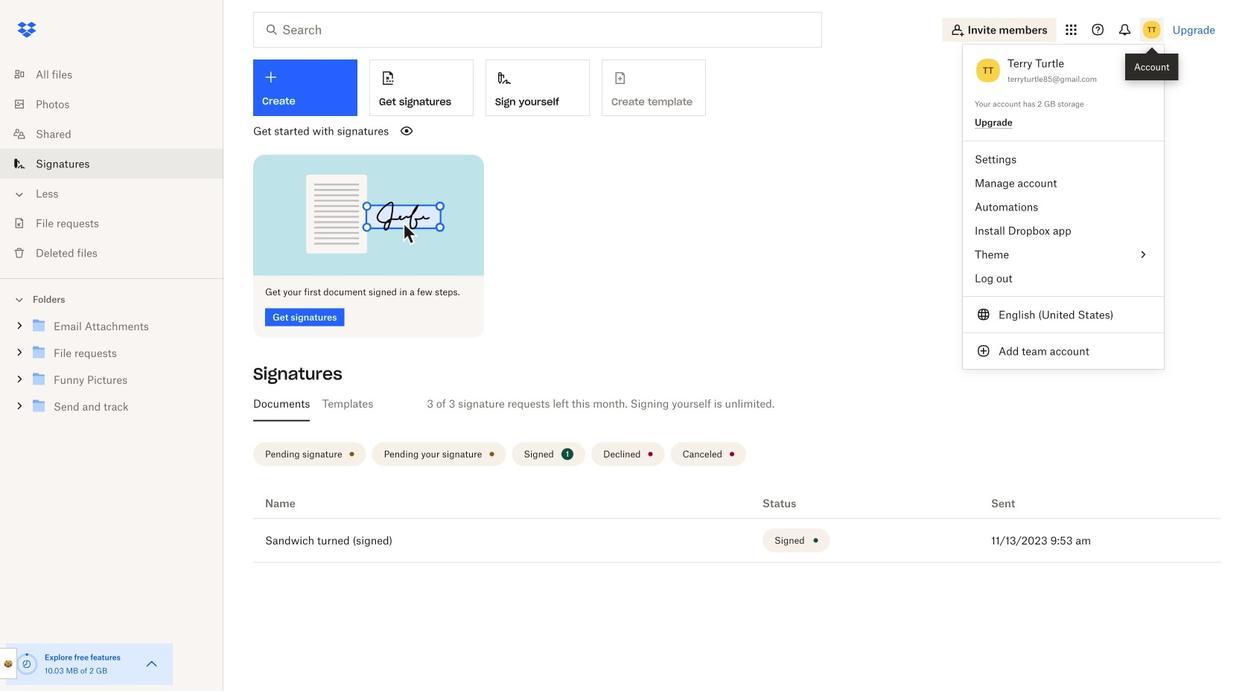 Task type: locate. For each thing, give the bounding box(es) containing it.
tab list
[[247, 386, 1221, 422]]

group
[[0, 310, 223, 432]]

1 menu item from the top
[[963, 243, 1164, 267]]

dropbox image
[[12, 15, 42, 45]]

less image
[[12, 187, 27, 202]]

1 row from the top
[[253, 489, 1221, 520]]

list item
[[0, 149, 223, 179]]

table
[[253, 489, 1221, 563]]

1 vertical spatial menu item
[[963, 303, 1164, 327]]

list
[[0, 51, 223, 279]]

menu item
[[963, 243, 1164, 267], [963, 303, 1164, 327]]

0 vertical spatial menu item
[[963, 243, 1164, 267]]

account menu image
[[1140, 18, 1164, 42]]

row
[[253, 489, 1221, 520], [253, 520, 1221, 563]]



Task type: describe. For each thing, give the bounding box(es) containing it.
2 menu item from the top
[[963, 303, 1164, 327]]

2 row from the top
[[253, 520, 1221, 563]]

choose a language: image
[[975, 306, 993, 324]]



Task type: vqa. For each thing, say whether or not it's contained in the screenshot.
ROW
yes



